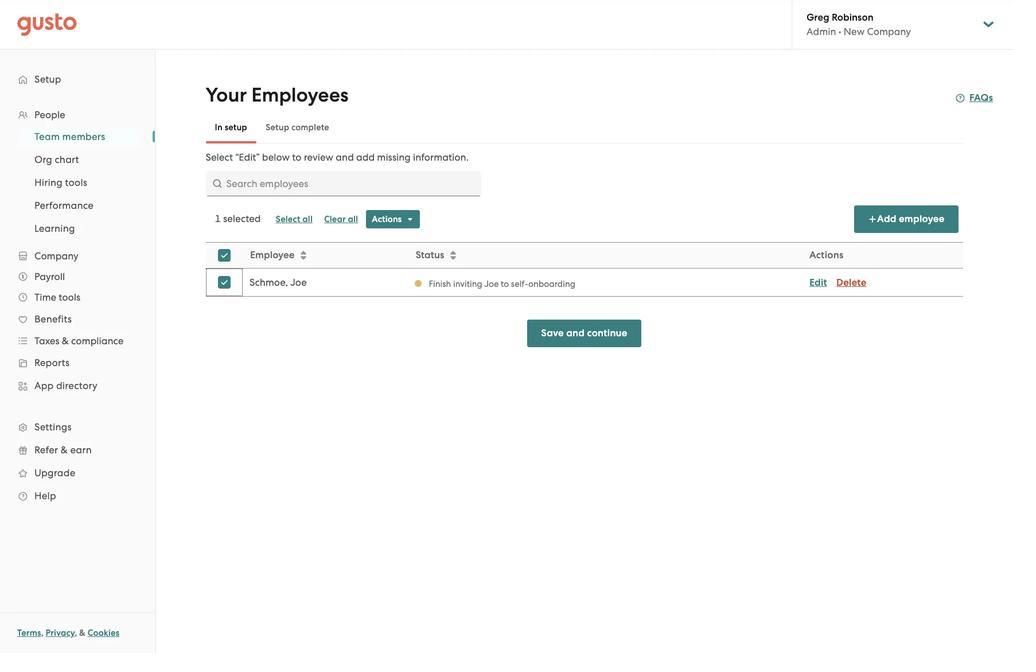 Task type: vqa. For each thing, say whether or not it's contained in the screenshot.
This
no



Task type: locate. For each thing, give the bounding box(es) containing it.
team members
[[34, 131, 105, 142]]

& inside refer & earn link
[[61, 444, 68, 456]]

0 horizontal spatial to
[[292, 152, 302, 163]]

all left the clear
[[303, 214, 313, 224]]

home image
[[17, 13, 77, 36]]

employee
[[899, 213, 945, 225]]

robinson
[[832, 11, 874, 24]]

0 vertical spatial and
[[336, 152, 354, 163]]

company inside greg robinson admin • new company
[[867, 26, 911, 37]]

0 horizontal spatial all
[[303, 214, 313, 224]]

setup
[[34, 73, 61, 85], [266, 122, 289, 133]]

privacy link
[[46, 628, 75, 638]]

1 horizontal spatial all
[[348, 214, 358, 224]]

& left cookies button in the bottom left of the page
[[79, 628, 86, 638]]

0 horizontal spatial company
[[34, 250, 78, 262]]

benefits link
[[11, 309, 143, 329]]

in setup
[[215, 122, 247, 133]]

1 horizontal spatial ,
[[75, 628, 77, 638]]

app
[[34, 380, 54, 391]]

employees tab list
[[206, 111, 963, 143]]

select inside button
[[276, 214, 300, 224]]

taxes & compliance
[[34, 335, 124, 347]]

employee button
[[243, 243, 407, 267]]

add
[[356, 152, 375, 163]]

1 list from the top
[[0, 104, 155, 507]]

add employee link
[[855, 205, 959, 233]]

and
[[336, 152, 354, 163], [567, 327, 585, 339]]

save and continue
[[541, 327, 628, 339]]

all inside button
[[303, 214, 313, 224]]

joe right schmoe,
[[290, 277, 307, 288]]

your employees
[[206, 83, 349, 107]]

grid containing employee
[[206, 242, 963, 297]]

refer & earn link
[[11, 440, 143, 460]]

learning
[[34, 223, 75, 234]]

,
[[41, 628, 44, 638], [75, 628, 77, 638]]

refer
[[34, 444, 58, 456]]

setup for setup
[[34, 73, 61, 85]]

to for self-
[[501, 279, 509, 289]]

& right taxes
[[62, 335, 69, 347]]

setup
[[225, 122, 247, 133]]

help link
[[11, 486, 143, 506]]

and inside in setup tab panel
[[336, 152, 354, 163]]

0 horizontal spatial ,
[[41, 628, 44, 638]]

& inside "taxes & compliance" dropdown button
[[62, 335, 69, 347]]

performance
[[34, 200, 94, 211]]

0 horizontal spatial select
[[206, 152, 233, 163]]

, left privacy link
[[41, 628, 44, 638]]

0 vertical spatial &
[[62, 335, 69, 347]]

people
[[34, 109, 65, 121]]

clear
[[324, 214, 346, 224]]

greg
[[807, 11, 830, 24]]

select all
[[276, 214, 313, 224]]

actions right clear all "button"
[[372, 214, 402, 224]]

information.
[[413, 152, 469, 163]]

chart
[[55, 154, 79, 165]]

, left cookies button in the bottom left of the page
[[75, 628, 77, 638]]

payroll button
[[11, 266, 143, 287]]

1 horizontal spatial actions
[[809, 249, 844, 261]]

actions
[[372, 214, 402, 224], [809, 249, 844, 261]]

finish
[[429, 279, 451, 289]]

0 vertical spatial to
[[292, 152, 302, 163]]

0 vertical spatial setup
[[34, 73, 61, 85]]

select up employee
[[276, 214, 300, 224]]

hiring
[[34, 177, 63, 188]]

all for select all
[[303, 214, 313, 224]]

1 , from the left
[[41, 628, 44, 638]]

tools inside dropdown button
[[59, 292, 80, 303]]

1 vertical spatial company
[[34, 250, 78, 262]]

setup for setup complete
[[266, 122, 289, 133]]

admin
[[807, 26, 837, 37]]

actions up edit
[[809, 249, 844, 261]]

and left add
[[336, 152, 354, 163]]

1 all from the left
[[303, 214, 313, 224]]

all right the clear
[[348, 214, 358, 224]]

org chart
[[34, 154, 79, 165]]

0 horizontal spatial actions
[[372, 214, 402, 224]]

company
[[867, 26, 911, 37], [34, 250, 78, 262]]

in setup tab panel
[[206, 150, 963, 297]]

1 horizontal spatial joe
[[484, 279, 499, 289]]

select left "edit"
[[206, 152, 233, 163]]

time tools button
[[11, 287, 143, 308]]

benefits
[[34, 313, 72, 325]]

0 vertical spatial company
[[867, 26, 911, 37]]

"edit"
[[235, 152, 260, 163]]

tools up performance 'link'
[[65, 177, 87, 188]]

setup inside gusto navigation element
[[34, 73, 61, 85]]

1 vertical spatial &
[[61, 444, 68, 456]]

1 horizontal spatial setup
[[266, 122, 289, 133]]

1 vertical spatial select
[[276, 214, 300, 224]]

in setup button
[[206, 114, 257, 141]]

1 horizontal spatial select
[[276, 214, 300, 224]]

terms , privacy , & cookies
[[17, 628, 120, 638]]

&
[[62, 335, 69, 347], [61, 444, 68, 456], [79, 628, 86, 638]]

0 horizontal spatial setup
[[34, 73, 61, 85]]

1 horizontal spatial company
[[867, 26, 911, 37]]

& for earn
[[61, 444, 68, 456]]

company right new on the right top of the page
[[867, 26, 911, 37]]

org chart link
[[21, 149, 143, 170]]

joe right 'inviting'
[[484, 279, 499, 289]]

1 horizontal spatial and
[[567, 327, 585, 339]]

2 list from the top
[[0, 125, 155, 240]]

selected
[[223, 213, 261, 224]]

0 vertical spatial actions
[[372, 214, 402, 224]]

setup up people
[[34, 73, 61, 85]]

1 vertical spatial actions
[[809, 249, 844, 261]]

1 horizontal spatial to
[[501, 279, 509, 289]]

0 vertical spatial tools
[[65, 177, 87, 188]]

company up payroll
[[34, 250, 78, 262]]

faqs
[[970, 92, 994, 104]]

1 vertical spatial and
[[567, 327, 585, 339]]

0 vertical spatial select
[[206, 152, 233, 163]]

employee
[[250, 249, 294, 261]]

hiring tools link
[[21, 172, 143, 193]]

to right below in the left of the page
[[292, 152, 302, 163]]

1 vertical spatial to
[[501, 279, 509, 289]]

setup link
[[11, 69, 143, 90]]

2 all from the left
[[348, 214, 358, 224]]

to left self-
[[501, 279, 509, 289]]

time tools
[[34, 292, 80, 303]]

actions inside popup button
[[372, 214, 402, 224]]

settings
[[34, 421, 72, 433]]

& left earn
[[61, 444, 68, 456]]

people button
[[11, 104, 143, 125]]

and right "save"
[[567, 327, 585, 339]]

compliance
[[71, 335, 124, 347]]

setup up below in the left of the page
[[266, 122, 289, 133]]

setup inside "button"
[[266, 122, 289, 133]]

missing
[[377, 152, 411, 163]]

company button
[[11, 246, 143, 266]]

list
[[0, 104, 155, 507], [0, 125, 155, 240]]

1 vertical spatial tools
[[59, 292, 80, 303]]

performance link
[[21, 195, 143, 216]]

hiring tools
[[34, 177, 87, 188]]

company inside dropdown button
[[34, 250, 78, 262]]

all inside "button"
[[348, 214, 358, 224]]

taxes & compliance button
[[11, 331, 143, 351]]

cookies
[[88, 628, 120, 638]]

cookies button
[[88, 626, 120, 640]]

status button
[[409, 243, 802, 267]]

tools
[[65, 177, 87, 188], [59, 292, 80, 303]]

1 vertical spatial setup
[[266, 122, 289, 133]]

complete
[[292, 122, 329, 133]]

refer & earn
[[34, 444, 92, 456]]

grid
[[206, 242, 963, 297]]

status
[[415, 249, 444, 261]]

tools down payroll dropdown button on the left
[[59, 292, 80, 303]]

0 horizontal spatial and
[[336, 152, 354, 163]]



Task type: describe. For each thing, give the bounding box(es) containing it.
your
[[206, 83, 247, 107]]

gusto navigation element
[[0, 49, 155, 526]]

schmoe, joe
[[249, 277, 307, 288]]

setup complete button
[[257, 114, 339, 141]]

clear all button
[[318, 210, 364, 228]]

greg robinson admin • new company
[[807, 11, 911, 37]]

& for compliance
[[62, 335, 69, 347]]

continue
[[587, 327, 628, 339]]

clear all
[[324, 214, 358, 224]]

reports link
[[11, 352, 143, 373]]

Select row checkbox
[[211, 270, 237, 295]]

directory
[[56, 380, 98, 391]]

actions button
[[366, 210, 420, 228]]

team
[[34, 131, 60, 142]]

0 horizontal spatial joe
[[290, 277, 307, 288]]

self-
[[511, 279, 528, 289]]

select all button
[[270, 210, 318, 228]]

save and continue button
[[528, 320, 641, 347]]

inviting
[[453, 279, 482, 289]]

schmoe,
[[249, 277, 288, 288]]

add
[[878, 213, 897, 225]]

terms
[[17, 628, 41, 638]]

new
[[844, 26, 865, 37]]

delete button
[[836, 276, 867, 290]]

1 selected status
[[215, 213, 261, 224]]

setup complete
[[266, 122, 329, 133]]

faqs button
[[956, 91, 994, 105]]

edit
[[809, 276, 827, 288]]

employees
[[252, 83, 349, 107]]

help
[[34, 490, 56, 502]]

finish inviting joe to self-onboarding
[[429, 279, 575, 289]]

app directory link
[[11, 375, 143, 396]]

app directory
[[34, 380, 98, 391]]

all for clear all
[[348, 214, 358, 224]]

edit link
[[809, 276, 827, 288]]

time
[[34, 292, 56, 303]]

Select all rows on this page checkbox
[[211, 243, 237, 268]]

terms link
[[17, 628, 41, 638]]

onboarding
[[528, 279, 575, 289]]

save
[[541, 327, 564, 339]]

earn
[[70, 444, 92, 456]]

list containing team members
[[0, 125, 155, 240]]

privacy
[[46, 628, 75, 638]]

delete
[[836, 276, 867, 288]]

list containing people
[[0, 104, 155, 507]]

•
[[839, 26, 842, 37]]

tools for time tools
[[59, 292, 80, 303]]

Search employees field
[[206, 171, 481, 196]]

team members link
[[21, 126, 143, 147]]

2 vertical spatial &
[[79, 628, 86, 638]]

select for select all
[[276, 214, 300, 224]]

1
[[215, 213, 221, 224]]

tools for hiring tools
[[65, 177, 87, 188]]

reports
[[34, 357, 70, 368]]

1 selected
[[215, 213, 261, 224]]

2 , from the left
[[75, 628, 77, 638]]

upgrade link
[[11, 463, 143, 483]]

taxes
[[34, 335, 59, 347]]

payroll
[[34, 271, 65, 282]]

upgrade
[[34, 467, 75, 479]]

add employee
[[878, 213, 945, 225]]

in
[[215, 122, 223, 133]]

learning link
[[21, 218, 143, 239]]

settings link
[[11, 417, 143, 437]]

below
[[262, 152, 290, 163]]

add employee button
[[855, 205, 959, 233]]

members
[[62, 131, 105, 142]]

select "edit" below to review and add missing information.
[[206, 152, 469, 163]]

org
[[34, 154, 52, 165]]

review
[[304, 152, 334, 163]]

select for select "edit" below to review and add missing information.
[[206, 152, 233, 163]]

to for review
[[292, 152, 302, 163]]

and inside save and continue button
[[567, 327, 585, 339]]



